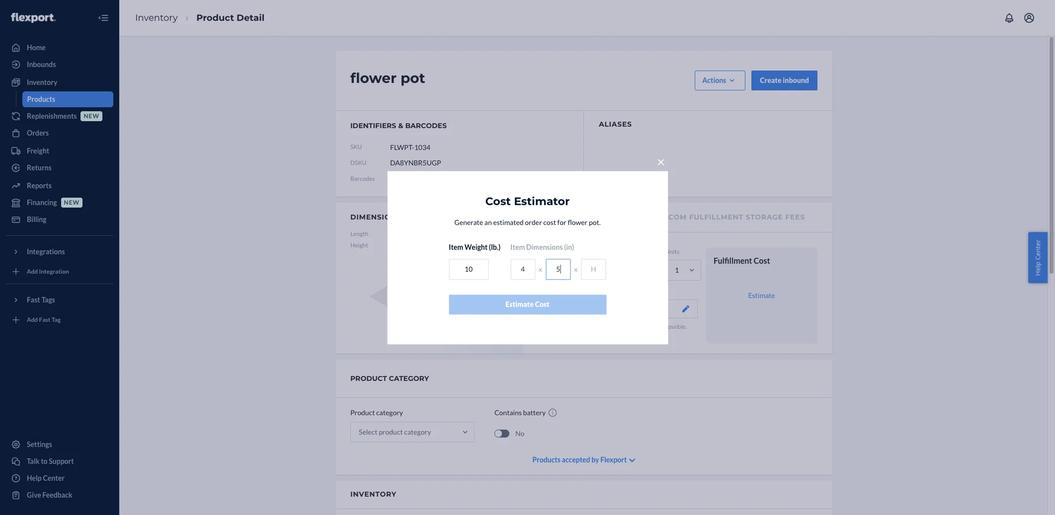 Task type: locate. For each thing, give the bounding box(es) containing it.
0 horizontal spatial ship
[[572, 323, 583, 331]]

fulfillment left storage
[[689, 213, 744, 222]]

1 horizontal spatial flower
[[568, 218, 588, 227]]

0 horizontal spatial center
[[43, 474, 65, 483]]

1 vertical spatial inventory
[[27, 78, 57, 87]]

add inside "add integration" link
[[27, 268, 38, 276]]

center inside button
[[1034, 240, 1043, 260]]

settings
[[27, 441, 52, 449]]

add fast tag
[[27, 316, 61, 324]]

0 vertical spatial flower
[[351, 70, 397, 87]]

1 horizontal spatial new
[[84, 113, 99, 120]]

orders link
[[6, 125, 113, 141]]

product
[[196, 12, 234, 23], [351, 409, 375, 417]]

new down reports link
[[64, 199, 80, 207]]

1 item from the left
[[449, 243, 463, 252]]

0 vertical spatial to
[[566, 323, 571, 331]]

in down bubble
[[633, 332, 638, 339]]

to right likely
[[566, 323, 571, 331]]

product left detail
[[196, 12, 234, 23]]

a
[[590, 323, 593, 331], [639, 332, 642, 339]]

0 horizontal spatial to
[[41, 457, 48, 466]]

estimate down fulfillment cost
[[748, 291, 775, 300]]

None text field
[[390, 138, 464, 157]]

ecom fulfillment fees
[[549, 213, 652, 222]]

0 horizontal spatial product
[[196, 12, 234, 23]]

ecom up units
[[664, 213, 687, 222]]

2 horizontal spatial inventory
[[351, 490, 397, 499]]

0 horizontal spatial dimensions
[[351, 213, 402, 222]]

1 horizontal spatial to
[[566, 323, 571, 331]]

new for financing
[[64, 199, 80, 207]]

inventory link
[[135, 12, 178, 23], [6, 75, 113, 90]]

1 horizontal spatial cost
[[535, 300, 550, 309]]

to
[[566, 323, 571, 331], [41, 457, 48, 466]]

estimate link
[[748, 291, 775, 300]]

product inside breadcrumbs navigation
[[196, 12, 234, 23]]

Weight text field
[[449, 259, 489, 280]]

to for talk
[[41, 457, 48, 466]]

flower right for
[[568, 218, 588, 227]]

0 vertical spatial a
[[590, 323, 593, 331]]

0 vertical spatial product
[[196, 12, 234, 23]]

item up the l text field
[[511, 243, 525, 252]]

1 vertical spatial flower
[[568, 218, 588, 227]]

× button
[[654, 151, 668, 170]]

category
[[376, 409, 403, 417]]

0 horizontal spatial help
[[27, 474, 42, 483]]

1 fees from the left
[[632, 213, 652, 222]]

cost
[[544, 218, 556, 227]]

2 fees from the left
[[786, 213, 805, 222]]

dsku
[[351, 159, 367, 167]]

flexport logo image
[[11, 13, 56, 23]]

da8ynbr5ugp up 'da8ynbr5ugp (dsku)'
[[390, 159, 441, 167]]

1 horizontal spatial in
[[633, 332, 638, 339]]

item for item dimensions (in)
[[511, 243, 525, 252]]

dimensions left (in)
[[526, 243, 563, 252]]

ecom fulfillment storage fees
[[664, 213, 805, 222]]

1 horizontal spatial fees
[[786, 213, 805, 222]]

add
[[27, 268, 38, 276], [27, 316, 38, 324]]

generate
[[455, 218, 483, 227]]

orders
[[27, 129, 49, 137]]

1 vertical spatial to
[[41, 457, 48, 466]]

1 vertical spatial da8ynbr5ugp
[[390, 175, 441, 183]]

inbounds
[[27, 60, 56, 69]]

help
[[1034, 262, 1043, 276], [27, 474, 42, 483]]

1 horizontal spatial ecom
[[664, 213, 687, 222]]

1 horizontal spatial product
[[351, 409, 375, 417]]

estimate down the l text field
[[506, 300, 534, 309]]

an
[[485, 218, 492, 227]]

flower left pot at the left of page
[[351, 70, 397, 87]]

estimate for estimate cost
[[506, 300, 534, 309]]

0 horizontal spatial weight
[[439, 242, 458, 249]]

will
[[596, 332, 605, 339]]

1 horizontal spatial help center
[[1034, 240, 1043, 276]]

fulfillment
[[575, 213, 630, 222], [689, 213, 744, 222], [714, 256, 753, 266]]

identifiers
[[351, 121, 396, 130]]

1 vertical spatial estimate
[[506, 300, 534, 309]]

1 vertical spatial a
[[639, 332, 642, 339]]

cost down the "packaging"
[[535, 300, 550, 309]]

(lb.)
[[489, 243, 501, 252]]

2 horizontal spatial cost
[[754, 256, 770, 266]]

a left box.
[[639, 332, 642, 339]]

L text field
[[511, 259, 536, 280]]

1 horizontal spatial dimensions
[[526, 243, 563, 252]]

add integration
[[27, 268, 69, 276]]

help center inside help center button
[[1034, 240, 1043, 276]]

generate an estimated order cost for flower pot.
[[455, 218, 601, 227]]

0 horizontal spatial fees
[[632, 213, 652, 222]]

center
[[1034, 240, 1043, 260], [43, 474, 65, 483]]

actions
[[703, 76, 727, 85]]

0 horizontal spatial flower
[[351, 70, 397, 87]]

no
[[516, 429, 525, 438]]

x down level
[[574, 265, 578, 274]]

1 ecom from the left
[[549, 213, 573, 222]]

fulfillment for fees
[[575, 213, 630, 222]]

weight left (lb.)
[[465, 243, 488, 252]]

0 horizontal spatial in
[[584, 323, 589, 331]]

billing
[[27, 215, 46, 224]]

product left category
[[351, 409, 375, 417]]

1 horizontal spatial weight
[[465, 243, 488, 252]]

2 da8ynbr5ugp from the top
[[390, 175, 441, 183]]

sku
[[351, 143, 362, 151]]

barcodes
[[351, 175, 375, 183]]

0 horizontal spatial new
[[64, 199, 80, 207]]

1 vertical spatial dimensions
[[526, 243, 563, 252]]

cost
[[486, 195, 511, 208], [754, 256, 770, 266], [535, 300, 550, 309]]

in up products
[[584, 323, 589, 331]]

2 vertical spatial cost
[[535, 300, 550, 309]]

da8ynbr5ugp
[[390, 159, 441, 167], [390, 175, 441, 183]]

to right talk
[[41, 457, 48, 466]]

2 item from the left
[[511, 243, 525, 252]]

add left integration
[[27, 268, 38, 276]]

estimate inside button
[[506, 300, 534, 309]]

to inside talk to support button
[[41, 457, 48, 466]]

box.
[[643, 332, 654, 339]]

1 add from the top
[[27, 268, 38, 276]]

cost up estimate link
[[754, 256, 770, 266]]

ecom down the estimator
[[549, 213, 573, 222]]

chevron down image
[[630, 458, 636, 465]]

home link
[[6, 40, 113, 56]]

ecom for ecom fulfillment fees
[[549, 213, 573, 222]]

ship down bubble
[[621, 332, 632, 339]]

new for replenishments
[[84, 113, 99, 120]]

contains
[[495, 409, 522, 417]]

flexport
[[558, 305, 584, 313]]

new down the products link at the left top
[[84, 113, 99, 120]]

x
[[539, 265, 543, 274], [574, 265, 578, 274]]

W text field
[[546, 259, 571, 280]]

fees right storage
[[786, 213, 805, 222]]

1 vertical spatial inventory link
[[6, 75, 113, 90]]

0 vertical spatial in
[[584, 323, 589, 331]]

item up weight "text field" at bottom
[[449, 243, 463, 252]]

ship up products
[[572, 323, 583, 331]]

2 ecom from the left
[[664, 213, 687, 222]]

flexport recommended button
[[549, 300, 698, 319]]

1 horizontal spatial x
[[574, 265, 578, 274]]

give feedback
[[27, 491, 72, 500]]

0 vertical spatial cost
[[486, 195, 511, 208]]

inventory
[[135, 12, 178, 23], [27, 78, 57, 87], [351, 490, 397, 499]]

help center link
[[6, 471, 113, 487]]

1 horizontal spatial item
[[511, 243, 525, 252]]

ecom
[[549, 213, 573, 222], [664, 213, 687, 222]]

da8ynbr5ugp for da8ynbr5ugp
[[390, 159, 441, 167]]

weight
[[439, 242, 458, 249], [465, 243, 488, 252]]

likely to ship in a polybag or bubble mailer if possible. heavier products will likely ship in a box.
[[549, 323, 687, 339]]

cost up the an
[[486, 195, 511, 208]]

product for product category
[[351, 409, 375, 417]]

item
[[449, 243, 463, 252], [511, 243, 525, 252]]

level
[[570, 248, 583, 256]]

0 vertical spatial ship
[[572, 323, 583, 331]]

1 da8ynbr5ugp from the top
[[390, 159, 441, 167]]

new
[[84, 113, 99, 120], [64, 199, 80, 207]]

likely
[[549, 323, 565, 331]]

1 vertical spatial ship
[[621, 332, 632, 339]]

0 vertical spatial dimensions
[[351, 213, 402, 222]]

0 horizontal spatial inventory
[[27, 78, 57, 87]]

weight down generate
[[439, 242, 458, 249]]

1 x from the left
[[539, 265, 543, 274]]

fulfillment right for
[[575, 213, 630, 222]]

flower
[[351, 70, 397, 87], [568, 218, 588, 227]]

0 vertical spatial help
[[1034, 262, 1043, 276]]

1 vertical spatial help center
[[27, 474, 65, 483]]

fulfillment cost
[[714, 256, 770, 266]]

0 vertical spatial new
[[84, 113, 99, 120]]

give
[[27, 491, 41, 500]]

fees right pot.
[[632, 213, 652, 222]]

recommended
[[585, 305, 631, 313]]

inbounds link
[[6, 57, 113, 73]]

1 horizontal spatial center
[[1034, 240, 1043, 260]]

0 horizontal spatial cost
[[486, 195, 511, 208]]

x left w text field
[[539, 265, 543, 274]]

0 horizontal spatial estimate
[[506, 300, 534, 309]]

0 vertical spatial add
[[27, 268, 38, 276]]

weight inside × document
[[465, 243, 488, 252]]

product for product detail
[[196, 12, 234, 23]]

1 horizontal spatial a
[[639, 332, 642, 339]]

ecom fulfillment storage fees tab
[[664, 203, 805, 230]]

2 x from the left
[[574, 265, 578, 274]]

da8ynbr5ugp left (dsku)
[[390, 175, 441, 183]]

fast
[[39, 316, 50, 324]]

add left fast
[[27, 316, 38, 324]]

dimensions
[[351, 213, 402, 222], [526, 243, 563, 252]]

a up products
[[590, 323, 593, 331]]

cost inside button
[[535, 300, 550, 309]]

to inside likely to ship in a polybag or bubble mailer if possible. heavier products will likely ship in a box.
[[566, 323, 571, 331]]

0 vertical spatial help center
[[1034, 240, 1043, 276]]

inventory inside breadcrumbs navigation
[[135, 12, 178, 23]]

support
[[49, 457, 74, 466]]

0 vertical spatial center
[[1034, 240, 1043, 260]]

1 horizontal spatial estimate
[[748, 291, 775, 300]]

talk
[[27, 457, 40, 466]]

0 horizontal spatial item
[[449, 243, 463, 252]]

feedback
[[42, 491, 72, 500]]

pen image
[[683, 306, 690, 313]]

0 vertical spatial inventory link
[[135, 12, 178, 23]]

2 add from the top
[[27, 316, 38, 324]]

dimensions up length
[[351, 213, 402, 222]]

0 horizontal spatial x
[[539, 265, 543, 274]]

1 horizontal spatial ship
[[621, 332, 632, 339]]

0 vertical spatial da8ynbr5ugp
[[390, 159, 441, 167]]

1 horizontal spatial inventory
[[135, 12, 178, 23]]

settings link
[[6, 437, 113, 453]]

1 vertical spatial cost
[[754, 256, 770, 266]]

0 vertical spatial inventory
[[135, 12, 178, 23]]

1 vertical spatial center
[[43, 474, 65, 483]]

0 horizontal spatial ecom
[[549, 213, 573, 222]]

1 vertical spatial new
[[64, 199, 80, 207]]

1 horizontal spatial inventory link
[[135, 12, 178, 23]]

ecom for ecom fulfillment storage fees
[[664, 213, 687, 222]]

tab list containing ecom fulfillment fees
[[526, 203, 833, 233]]

product detail link
[[196, 12, 265, 23]]

1 horizontal spatial help
[[1034, 262, 1043, 276]]

1 vertical spatial add
[[27, 316, 38, 324]]

detail
[[237, 12, 265, 23]]

1 vertical spatial product
[[351, 409, 375, 417]]

breadcrumbs navigation
[[127, 3, 273, 32]]

0 vertical spatial estimate
[[748, 291, 775, 300]]

tab list
[[526, 203, 833, 233]]



Task type: vqa. For each thing, say whether or not it's contained in the screenshot.
the bottom DA8YNBR5UGP
yes



Task type: describe. For each thing, give the bounding box(es) containing it.
billing link
[[6, 212, 113, 228]]

financing
[[27, 198, 57, 207]]

category
[[389, 375, 429, 383]]

item dimensions (in)
[[511, 243, 574, 252]]

add for add fast tag
[[27, 316, 38, 324]]

possible.
[[665, 323, 687, 331]]

estimate cost button
[[449, 295, 607, 315]]

add integration link
[[6, 264, 113, 280]]

add for add integration
[[27, 268, 38, 276]]

1 vertical spatial help
[[27, 474, 42, 483]]

estimator
[[514, 195, 570, 208]]

talk to support
[[27, 457, 74, 466]]

identifiers & barcodes
[[351, 121, 447, 130]]

× document
[[387, 151, 668, 345]]

products
[[27, 95, 55, 103]]

fulfillment down ecom fulfillment storage fees
[[714, 256, 753, 266]]

flexport recommended
[[558, 305, 631, 313]]

home
[[27, 43, 46, 52]]

0 horizontal spatial inventory link
[[6, 75, 113, 90]]

units
[[666, 248, 680, 256]]

storage
[[746, 213, 783, 222]]

product detail
[[196, 12, 265, 23]]

tag
[[52, 316, 61, 324]]

mailer
[[642, 323, 659, 331]]

ecom fulfillment fees tab
[[549, 203, 652, 232]]

(dsku)
[[443, 175, 466, 183]]

to for likely
[[566, 323, 571, 331]]

products link
[[22, 91, 113, 107]]

flower pot
[[351, 70, 425, 87]]

cost for fulfillment cost
[[754, 256, 770, 266]]

estimated
[[493, 218, 524, 227]]

inventory link inside breadcrumbs navigation
[[135, 12, 178, 23]]

service level
[[549, 248, 583, 256]]

height
[[351, 242, 368, 249]]

inbound
[[783, 76, 809, 85]]

freight
[[27, 147, 49, 155]]

help center button
[[1029, 232, 1048, 283]]

create inbound
[[760, 76, 809, 85]]

×
[[657, 153, 665, 170]]

0 horizontal spatial help center
[[27, 474, 65, 483]]

item for item weight (lb.)
[[449, 243, 463, 252]]

talk to support button
[[6, 454, 113, 470]]

item weight (lb.)
[[449, 243, 501, 252]]

contains battery
[[495, 409, 546, 417]]

returns link
[[6, 160, 113, 176]]

if
[[660, 323, 664, 331]]

freight link
[[6, 143, 113, 159]]

heavier
[[549, 332, 570, 339]]

integration
[[39, 268, 69, 276]]

reports link
[[6, 178, 113, 194]]

aliases
[[599, 120, 632, 129]]

fulfillment for storage
[[689, 213, 744, 222]]

da8ynbr5ugp (dsku)
[[390, 175, 466, 183]]

cost for estimate cost
[[535, 300, 550, 309]]

or
[[616, 323, 622, 331]]

packaging
[[549, 288, 576, 295]]

product category
[[351, 409, 403, 417]]

H text field
[[581, 259, 606, 280]]

reports
[[27, 181, 52, 190]]

da8ynbr5ugp for da8ynbr5ugp (dsku)
[[390, 175, 441, 183]]

pot
[[401, 70, 425, 87]]

battery
[[523, 409, 546, 417]]

dimensions inside × document
[[526, 243, 563, 252]]

create
[[760, 76, 782, 85]]

pot.
[[589, 218, 601, 227]]

likely
[[606, 332, 620, 339]]

estimate for estimate link
[[748, 291, 775, 300]]

0 horizontal spatial a
[[590, 323, 593, 331]]

for
[[558, 218, 567, 227]]

2 vertical spatial inventory
[[351, 490, 397, 499]]

help inside button
[[1034, 262, 1043, 276]]

&
[[398, 121, 403, 130]]

order
[[525, 218, 542, 227]]

length
[[351, 230, 369, 238]]

close navigation image
[[97, 12, 109, 24]]

estimate cost
[[506, 300, 550, 309]]

product category
[[351, 375, 429, 383]]

actions button
[[695, 71, 746, 90]]

give feedback button
[[6, 488, 113, 504]]

add fast tag link
[[6, 312, 113, 328]]

(in)
[[564, 243, 574, 252]]

flower inside × document
[[568, 218, 588, 227]]

products
[[571, 332, 595, 339]]

product
[[351, 375, 387, 383]]

cost estimator
[[486, 195, 570, 208]]

bubble
[[623, 323, 641, 331]]

1 vertical spatial in
[[633, 332, 638, 339]]

polybag
[[595, 323, 615, 331]]

create inbound button
[[752, 71, 818, 90]]

returns
[[27, 164, 52, 172]]

barcodes
[[405, 121, 447, 130]]

replenishments
[[27, 112, 77, 120]]



